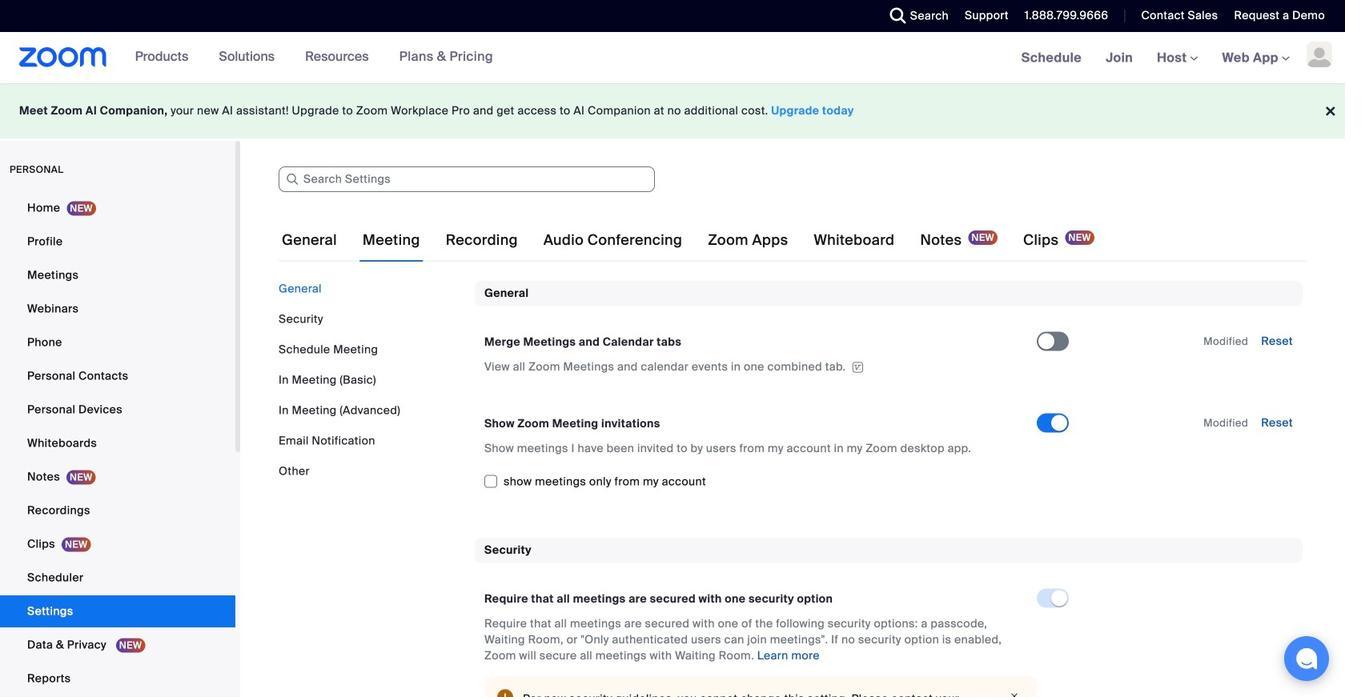 Task type: vqa. For each thing, say whether or not it's contained in the screenshot.
'Learn more about Pronouns' 'icon'
no



Task type: describe. For each thing, give the bounding box(es) containing it.
alert inside security element
[[484, 677, 1037, 697]]

close image
[[1005, 690, 1024, 697]]

product information navigation
[[107, 32, 505, 83]]

security element
[[475, 538, 1303, 697]]

tabs of my account settings page tab list
[[279, 218, 1098, 263]]

support version for merge meetings and calendar tabs image
[[850, 362, 866, 373]]

profile picture image
[[1307, 42, 1332, 67]]



Task type: locate. For each thing, give the bounding box(es) containing it.
footer
[[0, 83, 1345, 139]]

zoom logo image
[[19, 47, 107, 67]]

personal menu menu
[[0, 192, 235, 697]]

application
[[484, 359, 1022, 375]]

alert
[[484, 677, 1037, 697]]

menu bar
[[279, 281, 463, 480]]

banner
[[0, 32, 1345, 84]]

general element
[[475, 281, 1303, 512]]

warning image
[[497, 690, 513, 697]]

Search Settings text field
[[279, 167, 655, 192]]

application inside general 'element'
[[484, 359, 1022, 375]]

open chat image
[[1295, 648, 1318, 670]]

meetings navigation
[[1009, 32, 1345, 84]]



